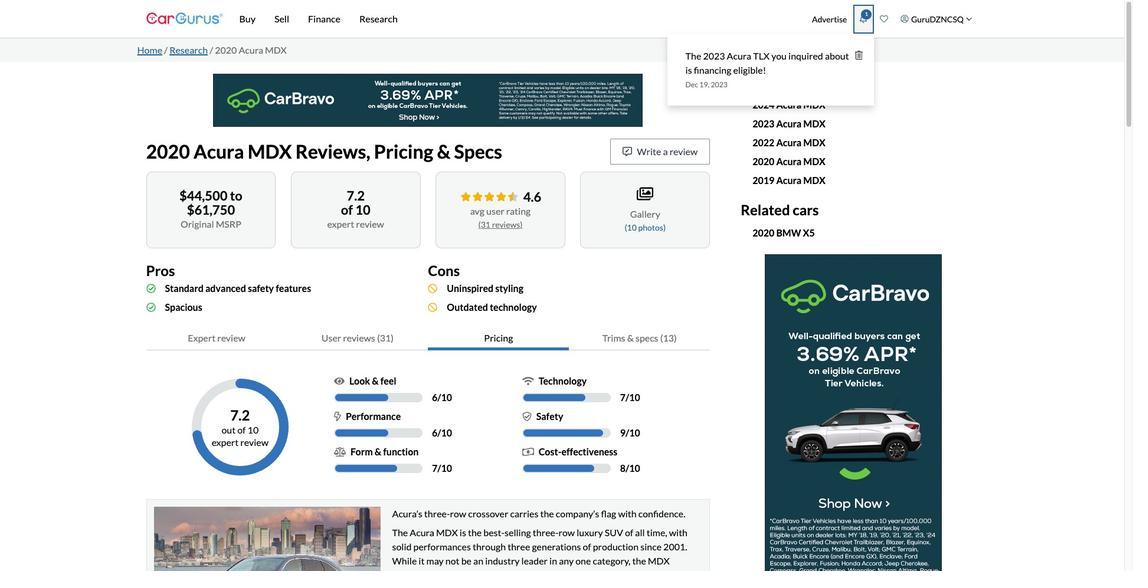 Task type: locate. For each thing, give the bounding box(es) containing it.
1 horizontal spatial 7.2
[[347, 188, 365, 204]]

rating
[[506, 205, 531, 216]]

7.2 for 10
[[347, 188, 365, 204]]

2 vertical spatial expert
[[212, 437, 239, 448]]

row up generations
[[559, 527, 575, 538]]

0 vertical spatial with
[[618, 508, 637, 520]]

1 vertical spatial is
[[460, 527, 466, 538]]

saved cars image
[[880, 15, 889, 23]]

& for look & feel
[[372, 375, 379, 387]]

1 horizontal spatial row
[[559, 527, 575, 538]]

1 vertical spatial 6
[[432, 427, 438, 439]]

/
[[164, 44, 168, 55], [210, 44, 213, 55], [438, 392, 441, 403], [626, 392, 629, 403], [438, 427, 441, 439], [626, 427, 629, 439], [438, 463, 441, 474], [626, 463, 629, 474]]

in
[[550, 556, 557, 567]]

2023 right 19,
[[711, 80, 728, 89]]

1 vertical spatial technology
[[623, 570, 669, 571]]

cost-effectiveness
[[539, 446, 618, 458]]

0 vertical spatial 2023
[[703, 50, 725, 61]]

0 vertical spatial 7.2
[[347, 188, 365, 204]]

/ for technology
[[626, 392, 629, 403]]

advertisement region
[[213, 74, 643, 127], [765, 254, 942, 571]]

spacious
[[165, 302, 202, 313]]

2020 for 2020 bmw x5
[[753, 227, 775, 238]]

technology
[[539, 375, 587, 387]]

gurudzncsq menu item
[[895, 2, 979, 35]]

1 horizontal spatial 7
[[620, 392, 626, 403]]

1 vertical spatial the
[[392, 527, 408, 538]]

technology
[[490, 302, 537, 313], [623, 570, 669, 571]]

styling
[[495, 283, 524, 294]]

0 horizontal spatial pricing
[[374, 140, 433, 163]]

the acura mdx is the best-selling three-row luxury suv of all time, with solid performances through three generations of production since 2001. while it may not be an industry leader in any one category, the mdx delivers competitive levels of comfort, convenience, and technology and
[[392, 527, 698, 571]]

10 inside 7.2 out of 10 expert review
[[248, 424, 259, 436]]

& left feel
[[372, 375, 379, 387]]

0 horizontal spatial the
[[468, 527, 482, 538]]

mdx for 2024 acura mdx
[[804, 99, 826, 110]]

0 vertical spatial pricing
[[374, 140, 433, 163]]

advertise
[[812, 14, 847, 24]]

best-
[[484, 527, 505, 538]]

finance button
[[299, 0, 350, 38]]

6 / 10 for look & feel
[[432, 392, 452, 403]]

4.6
[[524, 189, 542, 205]]

crossover
[[468, 508, 509, 520]]

menu bar containing buy
[[223, 0, 806, 38]]

expert review
[[188, 332, 245, 344]]

0 vertical spatial 6
[[432, 392, 438, 403]]

the up financing
[[686, 50, 702, 61]]

1 vertical spatial with
[[669, 527, 688, 538]]

research down the cargurus logo homepage link link
[[170, 44, 208, 55]]

0 vertical spatial technology
[[490, 302, 537, 313]]

0 horizontal spatial with
[[618, 508, 637, 520]]

shield check image
[[522, 412, 532, 422]]

the for the acura mdx is the best-selling three-row luxury suv of all time, with solid performances through three generations of production since 2001. while it may not be an industry leader in any one category, the mdx delivers competitive levels of comfort, convenience, and technology and
[[392, 527, 408, 538]]

acura for the acura mdx is the best-selling three-row luxury suv of all time, with solid performances through three generations of production since 2001. while it may not be an industry leader in any one category, the mdx delivers competitive levels of comfort, convenience, and technology and
[[410, 527, 434, 538]]

0 horizontal spatial advertisement region
[[213, 74, 643, 127]]

financing
[[694, 64, 732, 75]]

6
[[432, 392, 438, 403], [432, 427, 438, 439]]

0 horizontal spatial 7 / 10
[[432, 463, 452, 474]]

is
[[686, 64, 692, 75], [460, 527, 466, 538]]

acura down acura's
[[410, 527, 434, 538]]

a
[[663, 146, 668, 157]]

images image
[[637, 187, 654, 201]]

form
[[351, 446, 373, 458]]

research button
[[350, 0, 407, 38]]

research inside popup button
[[359, 13, 398, 24]]

2024 acura mdx
[[753, 99, 826, 110]]

the down since
[[633, 556, 646, 567]]

to
[[230, 188, 243, 204]]

acura down 2020 acura mdx link
[[777, 175, 802, 186]]

any
[[559, 556, 574, 567]]

0 vertical spatial 7
[[620, 392, 626, 403]]

it
[[419, 556, 425, 567]]

acura down "2024 acura mdx" link
[[777, 118, 802, 129]]

1 vertical spatial 7
[[432, 463, 438, 474]]

1 horizontal spatial technology
[[623, 570, 669, 571]]

acura inside the acura mdx is the best-selling three-row luxury suv of all time, with solid performances through three generations of production since 2001. while it may not be an industry leader in any one category, the mdx delivers competitive levels of comfort, convenience, and technology and
[[410, 527, 434, 538]]

ban image
[[428, 284, 438, 293]]

2 6 / 10 from the top
[[432, 427, 452, 439]]

the 2023 acura tlx you inquired about is financing eligible! menu item
[[668, 4, 874, 106]]

2020 down related
[[753, 227, 775, 238]]

(13)
[[660, 332, 677, 344]]

sell
[[274, 13, 289, 24]]

acura for 2024 acura mdx
[[777, 99, 802, 110]]

1 vertical spatial expert
[[188, 332, 216, 344]]

mdx for the acura mdx is the best-selling three-row luxury suv of all time, with solid performances through three generations of production since 2001. while it may not be an industry leader in any one category, the mdx delivers competitive levels of comfort, convenience, and technology and
[[436, 527, 458, 538]]

2020 acura mdx reviews, pricing & specs
[[146, 140, 502, 163]]

three
[[508, 541, 530, 553]]

1 vertical spatial advertisement region
[[765, 254, 942, 571]]

7.2 inside 7.2 out of 10 expert review
[[230, 407, 250, 424]]

1 vertical spatial three-
[[533, 527, 559, 538]]

cars
[[793, 201, 819, 218]]

1 horizontal spatial with
[[669, 527, 688, 538]]

home link
[[137, 44, 162, 55]]

acura for 2019 acura mdx
[[777, 175, 802, 186]]

eligible!
[[733, 64, 766, 75]]

2 horizontal spatial the
[[633, 556, 646, 567]]

delivers
[[392, 570, 425, 571]]

acura up 2023 acura mdx
[[777, 99, 802, 110]]

0 horizontal spatial the
[[392, 527, 408, 538]]

pricing tab
[[428, 326, 569, 351]]

research
[[359, 13, 398, 24], [170, 44, 208, 55]]

0 vertical spatial 7 / 10
[[620, 392, 640, 403]]

row left crossover on the left
[[450, 508, 466, 520]]

gallery
[[630, 208, 661, 220]]

feel
[[381, 375, 397, 387]]

ban image
[[428, 303, 438, 312]]

eye image
[[334, 377, 345, 386]]

expert
[[327, 218, 354, 230], [188, 332, 216, 344], [212, 437, 239, 448]]

7.2 for of
[[230, 407, 250, 424]]

comfort,
[[513, 570, 548, 571]]

all
[[635, 527, 645, 538]]

0 vertical spatial expert
[[327, 218, 354, 230]]

0 vertical spatial the
[[686, 50, 702, 61]]

pricing inside tab
[[484, 332, 513, 344]]

1 horizontal spatial the
[[540, 508, 554, 520]]

2020 up $44,500
[[146, 140, 190, 163]]

research right finance
[[359, 13, 398, 24]]

standard
[[165, 283, 204, 294]]

home
[[137, 44, 162, 55]]

user reviews (31) tab
[[287, 326, 428, 351]]

0 horizontal spatial row
[[450, 508, 466, 520]]

company's
[[556, 508, 599, 520]]

1 horizontal spatial three-
[[533, 527, 559, 538]]

technology down since
[[623, 570, 669, 571]]

is up performances
[[460, 527, 466, 538]]

1 vertical spatial 6 / 10
[[432, 427, 452, 439]]

buy button
[[230, 0, 265, 38]]

2020 bmw x5 link
[[753, 227, 815, 238]]

10 for form & function
[[441, 463, 452, 474]]

& for trims & specs (13)
[[627, 332, 634, 344]]

1 horizontal spatial is
[[686, 64, 692, 75]]

technology down styling
[[490, 302, 537, 313]]

& left specs
[[627, 332, 634, 344]]

review inside "7.2 of 10 expert review"
[[356, 218, 384, 230]]

/ for look & feel
[[438, 392, 441, 403]]

related
[[741, 201, 790, 218]]

mdx for 2019 acura mdx
[[804, 175, 826, 186]]

2020
[[215, 44, 237, 55], [146, 140, 190, 163], [753, 156, 775, 167], [753, 227, 775, 238]]

2 vertical spatial 2023
[[753, 118, 775, 129]]

sell button
[[265, 0, 299, 38]]

9
[[620, 427, 626, 439]]

outdated technology
[[447, 302, 537, 313]]

selling
[[505, 527, 531, 538]]

the inside the 2023 acura tlx you inquired about is financing eligible! dec 19, 2023
[[686, 50, 702, 61]]

/ for cost-effectiveness
[[626, 463, 629, 474]]

1 vertical spatial 7.2
[[230, 407, 250, 424]]

acura for 2020 acura mdx reviews, pricing & specs
[[194, 140, 244, 163]]

of inside "7.2 of 10 expert review"
[[341, 202, 353, 218]]

7 / 10 for technology
[[620, 392, 640, 403]]

1 horizontal spatial pricing
[[484, 332, 513, 344]]

0 horizontal spatial research
[[170, 44, 208, 55]]

2019 acura mdx
[[753, 175, 826, 186]]

an
[[473, 556, 484, 567]]

acura's
[[392, 508, 423, 520]]

with up 2001.
[[669, 527, 688, 538]]

since
[[641, 541, 662, 553]]

7 / 10 for form & function
[[432, 463, 452, 474]]

safety
[[248, 283, 274, 294]]

2 6 from the top
[[432, 427, 438, 439]]

1 vertical spatial pricing
[[484, 332, 513, 344]]

7.2 down reviews, at the top
[[347, 188, 365, 204]]

2023
[[703, 50, 725, 61], [711, 80, 728, 89], [753, 118, 775, 129]]

is inside the acura mdx is the best-selling three-row luxury suv of all time, with solid performances through three generations of production since 2001. while it may not be an industry leader in any one category, the mdx delivers competitive levels of comfort, convenience, and technology and
[[460, 527, 466, 538]]

acura down 2023 acura mdx
[[777, 137, 802, 148]]

1 6 / 10 from the top
[[432, 392, 452, 403]]

acura for 2023 acura mdx
[[777, 118, 802, 129]]

8 / 10
[[620, 463, 640, 474]]

carries
[[510, 508, 539, 520]]

tab list
[[146, 326, 710, 351]]

acura up 2019 acura mdx
[[777, 156, 802, 167]]

& inside 'tab'
[[627, 332, 634, 344]]

1 vertical spatial row
[[559, 527, 575, 538]]

1 horizontal spatial the
[[686, 50, 702, 61]]

acura down 'buy' popup button
[[239, 44, 263, 55]]

7.2 inside "7.2 of 10 expert review"
[[347, 188, 365, 204]]

the up solid
[[392, 527, 408, 538]]

the left best-
[[468, 527, 482, 538]]

0 horizontal spatial 7.2
[[230, 407, 250, 424]]

1 horizontal spatial advertisement region
[[765, 254, 942, 571]]

7.2 up out
[[230, 407, 250, 424]]

may
[[427, 556, 444, 567]]

advertise link
[[806, 2, 854, 35]]

7 for form & function
[[432, 463, 438, 474]]

1 vertical spatial the
[[468, 527, 482, 538]]

the right carries
[[540, 508, 554, 520]]

write a review
[[637, 146, 698, 157]]

expert inside 7.2 out of 10 expert review
[[212, 437, 239, 448]]

pros
[[146, 262, 175, 279]]

1 horizontal spatial research
[[359, 13, 398, 24]]

1 6 from the top
[[432, 392, 438, 403]]

1 horizontal spatial 7 / 10
[[620, 392, 640, 403]]

is up dec
[[686, 64, 692, 75]]

user reviews (31)
[[322, 332, 394, 344]]

mdx for 2023 acura mdx
[[804, 118, 826, 129]]

&
[[437, 140, 451, 163], [627, 332, 634, 344], [372, 375, 379, 387], [375, 446, 381, 458]]

0 vertical spatial is
[[686, 64, 692, 75]]

menu bar
[[223, 0, 806, 38]]

10
[[355, 202, 371, 218], [441, 392, 452, 403], [629, 392, 640, 403], [248, 424, 259, 436], [441, 427, 452, 439], [629, 427, 640, 439], [441, 463, 452, 474], [629, 463, 640, 474]]

(31
[[478, 219, 491, 229]]

review inside tab
[[217, 332, 245, 344]]

out
[[222, 424, 236, 436]]

2020 acura mdx link
[[753, 156, 826, 167]]

three- up generations
[[533, 527, 559, 538]]

6 for performance
[[432, 427, 438, 439]]

2020 for 2020 acura mdx reviews, pricing & specs
[[146, 140, 190, 163]]

& right form
[[375, 446, 381, 458]]

the
[[686, 50, 702, 61], [392, 527, 408, 538]]

0 horizontal spatial is
[[460, 527, 466, 538]]

acura up eligible!
[[727, 50, 752, 61]]

2020 acura mdx test drive review summaryimage image
[[154, 507, 380, 571]]

/ for safety
[[626, 427, 629, 439]]

expert review tab
[[146, 326, 287, 351]]

the
[[540, 508, 554, 520], [468, 527, 482, 538], [633, 556, 646, 567]]

user icon image
[[901, 15, 909, 23]]

with right flag
[[618, 508, 637, 520]]

0 horizontal spatial 7
[[432, 463, 438, 474]]

2020 down the 2022
[[753, 156, 775, 167]]

with inside the acura mdx is the best-selling three-row luxury suv of all time, with solid performances through three generations of production since 2001. while it may not be an industry leader in any one category, the mdx delivers competitive levels of comfort, convenience, and technology and
[[669, 527, 688, 538]]

mdx for 2020 acura mdx
[[804, 156, 826, 167]]

acura up $44,500
[[194, 140, 244, 163]]

1 vertical spatial research
[[170, 44, 208, 55]]

the inside the acura mdx is the best-selling three-row luxury suv of all time, with solid performances through three generations of production since 2001. while it may not be an industry leader in any one category, the mdx delivers competitive levels of comfort, convenience, and technology and
[[392, 527, 408, 538]]

9 / 10
[[620, 427, 640, 439]]

gallery (10 photos)
[[625, 208, 666, 233]]

2023 up the 2022
[[753, 118, 775, 129]]

10 for technology
[[629, 392, 640, 403]]

1 vertical spatial 7 / 10
[[432, 463, 452, 474]]

three- right acura's
[[424, 508, 450, 520]]

0 vertical spatial 6 / 10
[[432, 392, 452, 403]]

acura
[[239, 44, 263, 55], [727, 50, 752, 61], [777, 99, 802, 110], [777, 118, 802, 129], [777, 137, 802, 148], [194, 140, 244, 163], [777, 156, 802, 167], [777, 175, 802, 186], [410, 527, 434, 538]]

trims & specs (13)
[[603, 332, 677, 344]]

0 vertical spatial research
[[359, 13, 398, 24]]

2023 up financing
[[703, 50, 725, 61]]

0 horizontal spatial three-
[[424, 508, 450, 520]]

the for the 2023 acura tlx you inquired about is financing eligible! dec 19, 2023
[[686, 50, 702, 61]]



Task type: vqa. For each thing, say whether or not it's contained in the screenshot.
Navigation for $20,678
no



Task type: describe. For each thing, give the bounding box(es) containing it.
cargurus logo homepage link image
[[146, 2, 223, 36]]

other
[[741, 73, 779, 90]]

delete notification image
[[855, 51, 864, 59]]

check circle image
[[146, 284, 156, 293]]

acura for 2022 acura mdx
[[777, 137, 802, 148]]

uninspired
[[447, 283, 494, 294]]

suv
[[605, 527, 623, 538]]

while
[[392, 556, 417, 567]]

generations
[[532, 541, 581, 553]]

expert inside "7.2 of 10 expert review"
[[327, 218, 354, 230]]

levels
[[478, 570, 501, 571]]

$44,500 to $61,750 original msrp
[[179, 188, 243, 230]]

not
[[446, 556, 460, 567]]

10 for look & feel
[[441, 392, 452, 403]]

finance
[[308, 13, 341, 24]]

msrp
[[216, 218, 241, 230]]

is inside the 2023 acura tlx you inquired about is financing eligible! dec 19, 2023
[[686, 64, 692, 75]]

form & function
[[351, 446, 419, 458]]

performance
[[346, 411, 401, 422]]

write
[[637, 146, 661, 157]]

10 inside "7.2 of 10 expert review"
[[355, 202, 371, 218]]

0 vertical spatial row
[[450, 508, 466, 520]]

research link
[[170, 44, 208, 55]]

time,
[[647, 527, 668, 538]]

gurudzncsq
[[911, 14, 964, 24]]

/ for performance
[[438, 427, 441, 439]]

10 for cost-effectiveness
[[629, 463, 640, 474]]

7.2 of 10 expert review
[[327, 188, 384, 230]]

and
[[606, 570, 621, 571]]

0 vertical spatial three-
[[424, 508, 450, 520]]

standard advanced safety features
[[165, 283, 311, 294]]

(31 reviews) link
[[478, 219, 523, 229]]

/ for form & function
[[438, 463, 441, 474]]

effectiveness
[[562, 446, 618, 458]]

review inside button
[[670, 146, 698, 157]]

the 2023 acura tlx you inquired about is financing eligible! menu
[[668, 2, 979, 106]]

(31)
[[377, 332, 394, 344]]

& for form & function
[[375, 446, 381, 458]]

2022
[[753, 137, 775, 148]]

wifi image
[[522, 377, 534, 386]]

1 button
[[854, 4, 874, 33]]

expert inside tab
[[188, 332, 216, 344]]

& left specs at top left
[[437, 140, 451, 163]]

chevron down image
[[966, 16, 972, 22]]

0 vertical spatial advertisement region
[[213, 74, 643, 127]]

8
[[620, 463, 626, 474]]

industry
[[485, 556, 520, 567]]

row inside the acura mdx is the best-selling three-row luxury suv of all time, with solid performances through three generations of production since 2001. while it may not be an industry leader in any one category, the mdx delivers competitive levels of comfort, convenience, and technology and
[[559, 527, 575, 538]]

dec
[[686, 80, 698, 89]]

1 vertical spatial 2023
[[711, 80, 728, 89]]

solid
[[392, 541, 412, 553]]

luxury
[[577, 527, 603, 538]]

production
[[593, 541, 639, 553]]

category,
[[593, 556, 631, 567]]

trims & specs (13) tab
[[569, 326, 710, 351]]

confidence.
[[639, 508, 686, 520]]

features
[[276, 283, 311, 294]]

2019
[[753, 175, 775, 186]]

cons
[[428, 262, 460, 279]]

reviews,
[[296, 140, 371, 163]]

function
[[383, 446, 419, 458]]

original
[[181, 218, 214, 230]]

2001.
[[664, 541, 688, 553]]

2020 for 2020 acura mdx
[[753, 156, 775, 167]]

gurudzncsq button
[[895, 2, 979, 35]]

check circle image
[[146, 303, 156, 312]]

$61,750
[[187, 202, 235, 218]]

0 vertical spatial the
[[540, 508, 554, 520]]

(10
[[625, 223, 637, 233]]

leader
[[522, 556, 548, 567]]

flag
[[601, 508, 617, 520]]

acura's three-row crossover carries the company's flag with confidence.
[[392, 508, 686, 520]]

buy
[[239, 13, 256, 24]]

photos)
[[639, 223, 666, 233]]

2022 acura mdx
[[753, 137, 826, 148]]

comment alt edit image
[[623, 147, 632, 156]]

cargurus logo homepage link link
[[146, 2, 223, 36]]

user
[[486, 205, 505, 216]]

reviews)
[[492, 219, 523, 229]]

specs
[[636, 332, 659, 344]]

x5
[[803, 227, 815, 238]]

6 / 10 for performance
[[432, 427, 452, 439]]

you
[[772, 50, 787, 61]]

2020 right the research link
[[215, 44, 237, 55]]

10 for performance
[[441, 427, 452, 439]]

related cars
[[741, 201, 819, 218]]

convenience,
[[550, 570, 604, 571]]

uninspired styling
[[447, 283, 524, 294]]

look & feel
[[350, 375, 397, 387]]

money bill wave image
[[522, 447, 534, 457]]

avg
[[470, 205, 485, 216]]

write a review button
[[611, 139, 710, 165]]

2020 acura mdx
[[753, 156, 826, 167]]

tab list containing expert review
[[146, 326, 710, 351]]

through
[[473, 541, 506, 553]]

one
[[576, 556, 591, 567]]

balance scale image
[[334, 447, 346, 457]]

2 vertical spatial the
[[633, 556, 646, 567]]

acura inside the 2023 acura tlx you inquired about is financing eligible! dec 19, 2023
[[727, 50, 752, 61]]

technology inside the acura mdx is the best-selling three-row luxury suv of all time, with solid performances through three generations of production since 2001. while it may not be an industry leader in any one category, the mdx delivers competitive levels of comfort, convenience, and technology and
[[623, 570, 669, 571]]

2022 acura mdx link
[[753, 137, 826, 148]]

performances
[[414, 541, 471, 553]]

mdx for 2020 acura mdx reviews, pricing & specs
[[248, 140, 292, 163]]

2023 acura mdx link
[[753, 118, 826, 129]]

10 for safety
[[629, 427, 640, 439]]

acura for 2020 acura mdx
[[777, 156, 802, 167]]

1
[[865, 11, 868, 17]]

bolt image
[[334, 412, 341, 422]]

of inside 7.2 out of 10 expert review
[[237, 424, 246, 436]]

specs
[[454, 140, 502, 163]]

three- inside the acura mdx is the best-selling three-row luxury suv of all time, with solid performances through three generations of production since 2001. while it may not be an industry leader in any one category, the mdx delivers competitive levels of comfort, convenience, and technology and
[[533, 527, 559, 538]]

mdx for 2022 acura mdx
[[804, 137, 826, 148]]

review inside 7.2 out of 10 expert review
[[240, 437, 269, 448]]

2024
[[753, 99, 775, 110]]

6 for look & feel
[[432, 392, 438, 403]]

7 for technology
[[620, 392, 626, 403]]

$44,500
[[179, 188, 228, 204]]

other years
[[741, 73, 816, 90]]

0 horizontal spatial technology
[[490, 302, 537, 313]]

7.2 out of 10 expert review
[[212, 407, 269, 448]]



